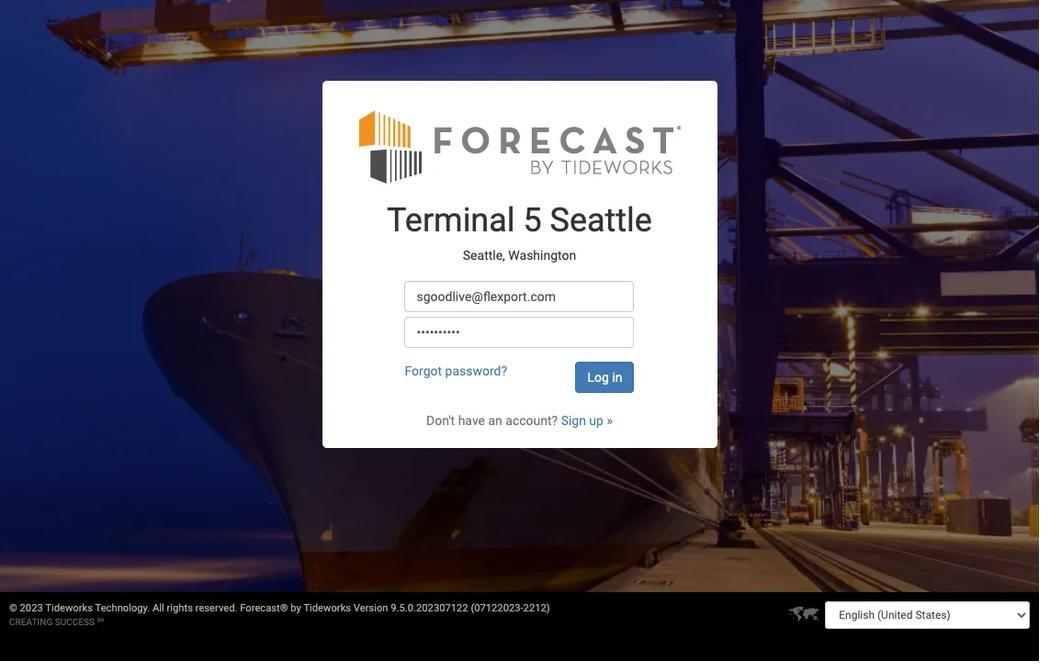Task type: describe. For each thing, give the bounding box(es) containing it.
5
[[523, 201, 542, 240]]

all
[[153, 603, 164, 615]]

Email or username text field
[[405, 281, 635, 312]]

forecast® by tideworks image
[[359, 108, 681, 185]]

terminal 5 seattle seattle, washington
[[387, 201, 652, 262]]

seattle,
[[463, 248, 505, 262]]

don't have an account? sign up »
[[426, 414, 613, 428]]

by
[[291, 603, 301, 615]]

success
[[55, 618, 95, 628]]

9.5.0.202307122
[[391, 603, 468, 615]]

don't
[[426, 414, 455, 428]]

2212)
[[524, 603, 550, 615]]

forgot password? link
[[405, 364, 507, 379]]

1 tideworks from the left
[[45, 603, 93, 615]]

2023
[[20, 603, 43, 615]]

2 tideworks from the left
[[304, 603, 351, 615]]



Task type: locate. For each thing, give the bounding box(es) containing it.
1 horizontal spatial tideworks
[[304, 603, 351, 615]]

log
[[588, 370, 609, 385]]

tideworks right by
[[304, 603, 351, 615]]

creating
[[9, 618, 53, 628]]

up
[[589, 414, 604, 428]]

0 horizontal spatial tideworks
[[45, 603, 93, 615]]

©
[[9, 603, 17, 615]]

sign up » link
[[561, 414, 613, 428]]

reserved.
[[195, 603, 238, 615]]

forgot password? log in
[[405, 364, 623, 385]]

tideworks
[[45, 603, 93, 615], [304, 603, 351, 615]]

account?
[[506, 414, 558, 428]]

Password password field
[[405, 317, 635, 348]]

washington
[[509, 248, 576, 262]]

(07122023-
[[471, 603, 524, 615]]

seattle
[[550, 201, 652, 240]]

in
[[612, 370, 623, 385]]

tideworks up success
[[45, 603, 93, 615]]

»
[[607, 414, 613, 428]]

℠
[[97, 618, 104, 628]]

have
[[458, 414, 485, 428]]

© 2023 tideworks technology. all rights reserved. forecast® by tideworks version 9.5.0.202307122 (07122023-2212) creating success ℠
[[9, 603, 550, 628]]

password?
[[445, 364, 507, 379]]

an
[[488, 414, 503, 428]]

version
[[354, 603, 388, 615]]

forecast®
[[240, 603, 288, 615]]

rights
[[167, 603, 193, 615]]

forgot
[[405, 364, 442, 379]]

log in button
[[576, 362, 635, 393]]

sign
[[561, 414, 586, 428]]

technology.
[[95, 603, 150, 615]]

terminal
[[387, 201, 515, 240]]



Task type: vqa. For each thing, say whether or not it's contained in the screenshot.
top Name
no



